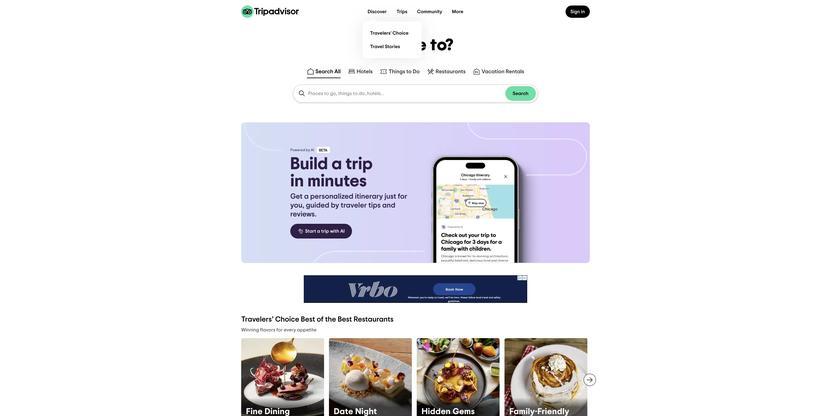 Task type: locate. For each thing, give the bounding box(es) containing it.
start a trip with ai
[[305, 229, 345, 234]]

a right get
[[304, 193, 309, 200]]

best up appetite
[[301, 316, 315, 324]]

tab list
[[0, 65, 831, 79]]

travel stories link
[[368, 40, 417, 53]]

1 vertical spatial ai
[[340, 229, 345, 234]]

in up get
[[290, 173, 304, 190]]

2 horizontal spatial a
[[332, 156, 342, 173]]

search for search all
[[316, 69, 333, 75]]

discover button
[[363, 6, 392, 18]]

1 vertical spatial a
[[304, 193, 309, 200]]

1 vertical spatial restaurants
[[354, 316, 394, 324]]

2 best from the left
[[338, 316, 352, 324]]

0 horizontal spatial in
[[290, 173, 304, 190]]

1 horizontal spatial in
[[581, 9, 585, 14]]

for right just
[[398, 193, 407, 200]]

0 vertical spatial ai
[[311, 148, 314, 152]]

1 vertical spatial choice
[[275, 316, 299, 324]]

Search search field
[[293, 85, 538, 102], [308, 91, 505, 96]]

start
[[305, 229, 316, 234]]

a for start
[[317, 229, 320, 234]]

appetite
[[297, 328, 317, 333]]

vacation
[[482, 69, 505, 75]]

for inside build a trip in minutes get a personalized itinerary just for you, guided by traveler tips and reviews.
[[398, 193, 407, 200]]

more
[[452, 9, 463, 14]]

by right powered
[[306, 148, 310, 152]]

in right sign
[[581, 9, 585, 14]]

things to do link
[[380, 68, 420, 75]]

to?
[[430, 37, 454, 54]]

start a trip with ai button
[[290, 224, 352, 239]]

search image
[[298, 90, 306, 97]]

1 horizontal spatial by
[[331, 202, 339, 209]]

ai right "with"
[[340, 229, 345, 234]]

choice
[[393, 31, 409, 35], [275, 316, 299, 324]]

restaurants button
[[426, 67, 467, 78]]

with
[[330, 229, 339, 234]]

ai
[[311, 148, 314, 152], [340, 229, 345, 234]]

a right build
[[332, 156, 342, 173]]

search left all
[[316, 69, 333, 75]]

the
[[325, 316, 336, 324]]

restaurants
[[436, 69, 466, 75], [354, 316, 394, 324]]

0 vertical spatial for
[[398, 193, 407, 200]]

1 vertical spatial for
[[276, 328, 283, 333]]

1 horizontal spatial for
[[398, 193, 407, 200]]

1 best from the left
[[301, 316, 315, 324]]

flavors
[[260, 328, 275, 333]]

0 horizontal spatial search
[[316, 69, 333, 75]]

1 horizontal spatial best
[[338, 316, 352, 324]]

menu containing travelers' choice
[[363, 21, 422, 58]]

1 vertical spatial in
[[290, 173, 304, 190]]

best
[[301, 316, 315, 324], [338, 316, 352, 324]]

0 horizontal spatial by
[[306, 148, 310, 152]]

search for search
[[513, 91, 529, 96]]

by down personalized at the top of page
[[331, 202, 339, 209]]

search
[[316, 69, 333, 75], [513, 91, 529, 96]]

restaurants inside "link"
[[436, 69, 466, 75]]

tab list containing search all
[[0, 65, 831, 79]]

by
[[306, 148, 310, 152], [331, 202, 339, 209]]

stories
[[385, 44, 400, 49]]

0 vertical spatial a
[[332, 156, 342, 173]]

search button
[[505, 86, 536, 101]]

a right start
[[317, 229, 320, 234]]

choice up every
[[275, 316, 299, 324]]

trip inside button
[[321, 229, 329, 234]]

1 horizontal spatial choice
[[393, 31, 409, 35]]

ai left "beta"
[[311, 148, 314, 152]]

0 horizontal spatial best
[[301, 316, 315, 324]]

1 horizontal spatial search
[[513, 91, 529, 96]]

0 horizontal spatial for
[[276, 328, 283, 333]]

0 horizontal spatial choice
[[275, 316, 299, 324]]

1 vertical spatial trip
[[321, 229, 329, 234]]

0 horizontal spatial restaurants
[[354, 316, 394, 324]]

more button
[[447, 6, 468, 18]]

itinerary
[[355, 193, 383, 200]]

choice up where
[[393, 31, 409, 35]]

rentals
[[506, 69, 524, 75]]

0 vertical spatial by
[[306, 148, 310, 152]]

1 horizontal spatial trip
[[346, 156, 373, 173]]

choice for travelers'
[[393, 31, 409, 35]]

search search field down the do
[[293, 85, 538, 102]]

travelers'
[[370, 31, 392, 35]]

in
[[581, 9, 585, 14], [290, 173, 304, 190]]

next image
[[586, 377, 594, 384]]

just
[[385, 193, 396, 200]]

0 vertical spatial search
[[316, 69, 333, 75]]

search search field containing search
[[293, 85, 538, 102]]

trip for ai
[[321, 229, 329, 234]]

guided
[[306, 202, 329, 209]]

for left every
[[276, 328, 283, 333]]

previous image
[[238, 377, 245, 384]]

best right the
[[338, 316, 352, 324]]

trip
[[346, 156, 373, 173], [321, 229, 329, 234]]

0 vertical spatial restaurants
[[436, 69, 466, 75]]

a
[[332, 156, 342, 173], [304, 193, 309, 200], [317, 229, 320, 234]]

where to?
[[377, 37, 454, 54]]

advertisement region
[[304, 276, 527, 303]]

personalized
[[310, 193, 353, 200]]

0 vertical spatial trip
[[346, 156, 373, 173]]

powered by ai
[[290, 148, 314, 152]]

0 vertical spatial in
[[581, 9, 585, 14]]

a inside button
[[317, 229, 320, 234]]

search down rentals
[[513, 91, 529, 96]]

1 vertical spatial by
[[331, 202, 339, 209]]

0 horizontal spatial trip
[[321, 229, 329, 234]]

1 horizontal spatial ai
[[340, 229, 345, 234]]

1 horizontal spatial a
[[317, 229, 320, 234]]

hotels
[[357, 69, 373, 75]]

trips button
[[392, 6, 412, 18]]

trip inside build a trip in minutes get a personalized itinerary just for you, guided by traveler tips and reviews.
[[346, 156, 373, 173]]

1 horizontal spatial restaurants
[[436, 69, 466, 75]]

0 vertical spatial choice
[[393, 31, 409, 35]]

0 horizontal spatial a
[[304, 193, 309, 200]]

tripadvisor image
[[241, 6, 299, 18]]

menu
[[363, 21, 422, 58]]

1 vertical spatial search
[[513, 91, 529, 96]]

2 vertical spatial a
[[317, 229, 320, 234]]

for
[[398, 193, 407, 200], [276, 328, 283, 333]]



Task type: vqa. For each thing, say whether or not it's contained in the screenshot.
RESTAURANTS button
yes



Task type: describe. For each thing, give the bounding box(es) containing it.
vacation rentals
[[482, 69, 524, 75]]

hotels link
[[348, 68, 373, 75]]

community
[[417, 9, 442, 14]]

travelers' choice
[[370, 31, 409, 35]]

reviews.
[[290, 211, 317, 218]]

hotels button
[[347, 67, 374, 78]]

travelers' choice link
[[368, 26, 417, 40]]

discover
[[368, 9, 387, 14]]

travel stories
[[370, 44, 400, 49]]

trips
[[397, 9, 407, 14]]

things to do button
[[379, 67, 421, 78]]

things
[[389, 69, 405, 75]]

in inside build a trip in minutes get a personalized itinerary just for you, guided by traveler tips and reviews.
[[290, 173, 304, 190]]

a for build
[[332, 156, 342, 173]]

search search field down to
[[308, 91, 505, 96]]

winning flavors for every appetite
[[241, 328, 317, 333]]

travelers' choice best of the best restaurants
[[241, 316, 394, 324]]

every
[[284, 328, 296, 333]]

vacation rentals button
[[472, 67, 525, 78]]

do
[[413, 69, 420, 75]]

0 horizontal spatial ai
[[311, 148, 314, 152]]

build a trip in minutes get a personalized itinerary just for you, guided by traveler tips and reviews.
[[290, 156, 407, 218]]

you,
[[290, 202, 304, 209]]

get
[[290, 193, 303, 200]]

trip for minutes
[[346, 156, 373, 173]]

vacation rentals link
[[473, 68, 524, 75]]

powered
[[290, 148, 305, 152]]

travel
[[370, 44, 384, 49]]

travelers'
[[241, 316, 274, 324]]

all
[[334, 69, 341, 75]]

community button
[[412, 6, 447, 18]]

beta
[[319, 149, 327, 152]]

of
[[317, 316, 324, 324]]

sign
[[571, 9, 580, 14]]

winning
[[241, 328, 259, 333]]

minutes
[[308, 173, 367, 190]]

to
[[406, 69, 412, 75]]

search all
[[316, 69, 341, 75]]

restaurants link
[[427, 68, 466, 75]]

search all button
[[306, 67, 342, 78]]

traveler
[[341, 202, 367, 209]]

ai inside button
[[340, 229, 345, 234]]

and
[[382, 202, 395, 209]]

choice for travelers'
[[275, 316, 299, 324]]

tips
[[368, 202, 381, 209]]

sign in link
[[566, 6, 590, 18]]

where
[[377, 37, 427, 54]]

things to do
[[389, 69, 420, 75]]

build
[[290, 156, 328, 173]]

by inside build a trip in minutes get a personalized itinerary just for you, guided by traveler tips and reviews.
[[331, 202, 339, 209]]

sign in
[[571, 9, 585, 14]]



